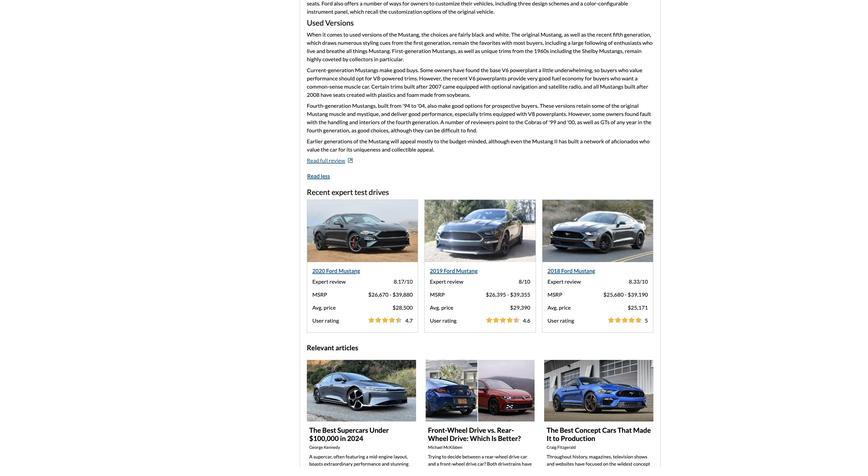 Task type: describe. For each thing, give the bounding box(es) containing it.
seats
[[333, 91, 345, 98]]

/10 for 8.33
[[640, 279, 648, 285]]

the left handling at the top left
[[319, 119, 327, 125]]

0 vertical spatial buyers
[[601, 67, 617, 73]]

good down little
[[539, 75, 551, 81]]

satellite
[[548, 83, 568, 90]]

1 vertical spatial wheel
[[452, 461, 465, 467]]

ii
[[554, 138, 558, 144]]

powered
[[382, 75, 403, 81]]

well inside fourth-generation mustangs, built from '94 to '04, also make good options for prospective buyers. these versions retain some of the original mustang muscle and mystique, and deliver good performance, especially trims equipped with v8 powerplants. however, some owners found fault with the handling and interiors of the fourth generation. a number of reviewers point to the cobras of '99 and '00, as well as gts of any year in the fourth generation, as good choices, although they can be difficult to find.
[[583, 119, 593, 125]]

collectible
[[392, 146, 416, 153]]

highly
[[307, 56, 321, 62]]

2020 ford mustang
[[312, 268, 360, 274]]

has
[[559, 138, 567, 144]]

the inside throughout history, magazines, television shows and websites have focused on the wildest concep
[[609, 461, 616, 467]]

who left want on the right top of page
[[610, 75, 621, 81]]

and up "favorites"
[[485, 31, 494, 38]]

budget-
[[449, 138, 468, 144]]

expert review for 2019
[[430, 279, 463, 285]]

equipped inside the current-generation mustangs make good buys. some owners have found the base v6 powerplant a little underwhelming, so buyers who value performance should opt for v8-powered trims. however, the recent v6 powerplants provide very good fuel economy for buyers who want a common-sense muscle car. certain trims built after 2007 came equipped with optional navigation and satellite radio, and all mustangs built after 2008 have seats created with plastics and foam made from soybeans.
[[456, 83, 479, 90]]

gts
[[600, 119, 610, 125]]

and right radio,
[[583, 83, 592, 90]]

and right '99
[[557, 119, 566, 125]]

mustang down choices,
[[368, 138, 390, 144]]

the up any
[[612, 102, 620, 109]]

recent inside the current-generation mustangs make good buys. some owners have found the base v6 powerplant a little underwhelming, so buyers who value performance should opt for v8-powered trims. however, the recent v6 powerplants provide very good fuel economy for buyers who want a common-sense muscle car. certain trims built after 2007 came equipped with optional navigation and satellite radio, and all mustangs built after 2008 have seats created with plastics and foam made from soybeans.
[[452, 75, 468, 81]]

of up cues
[[383, 31, 388, 38]]

a down trying
[[437, 461, 439, 467]]

car?
[[478, 461, 486, 467]]

made
[[633, 426, 651, 435]]

front-wheel drive vs. rear- wheel drive: which is better? link
[[428, 426, 521, 443]]

relevant articles
[[307, 344, 358, 352]]

of up gts
[[606, 102, 610, 109]]

1 horizontal spatial remain
[[625, 48, 642, 54]]

the left first
[[404, 39, 412, 46]]

2019 ford mustang
[[430, 268, 478, 274]]

review inside "link"
[[329, 157, 345, 164]]

8.17 /10
[[394, 279, 413, 285]]

1 horizontal spatial mustangs,
[[432, 48, 457, 54]]

2020 ford mustang link
[[312, 268, 360, 274]]

original inside fourth-generation mustangs, built from '94 to '04, also make good options for prospective buyers. these versions retain some of the original mustang muscle and mystique, and deliver good performance, especially trims equipped with v8 powerplants. however, some owners found fault with the handling and interiors of the fourth generation. a number of reviewers point to the cobras of '99 and '00, as well as gts of any year in the fourth generation, as good choices, although they can be difficult to find.
[[621, 102, 639, 109]]

built down trims.
[[404, 83, 415, 90]]

read less button
[[307, 169, 330, 184]]

of up uniqueness
[[353, 138, 358, 144]]

of left '99
[[543, 119, 548, 125]]

read full review
[[307, 157, 345, 164]]

external link square image
[[348, 158, 353, 163]]

generations
[[324, 138, 352, 144]]

review for 2020
[[330, 279, 346, 285]]

equipped inside fourth-generation mustangs, built from '94 to '04, also make good options for prospective buyers. these versions retain some of the original mustang muscle and mystique, and deliver good performance, especially trims equipped with v8 powerplants. however, some owners found fault with the handling and interiors of the fourth generation. a number of reviewers point to the cobras of '99 and '00, as well as gts of any year in the fourth generation, as good choices, although they can be difficult to find.
[[493, 111, 515, 117]]

wheel up drive:
[[447, 426, 468, 435]]

with down car.
[[366, 91, 377, 98]]

0 vertical spatial well
[[570, 31, 580, 38]]

the for the best supercars under $100,000 in 2024
[[309, 426, 321, 435]]

original inside when it comes to used versions of the mustang, the choices are fairly black and white. the original mustang, as well as the recent fifth generation, which draws numerous styling cues from the first generation, remain the favorites with most buyers, including a large following of enthusiasts who live and breathe all things mustang. first-generation mustangs, as well as unique trims from the 1960s including the shelby mustangs, remain highly coveted by collectors in particular.
[[521, 31, 540, 38]]

2019 ford mustang link
[[430, 268, 478, 274]]

the up cues
[[389, 31, 397, 38]]

trims inside when it comes to used versions of the mustang, the choices are fairly black and white. the original mustang, as well as the recent fifth generation, which draws numerous styling cues from the first generation, remain the favorites with most buyers, including a large following of enthusiasts who live and breathe all things mustang. first-generation mustangs, as well as unique trims from the 1960s including the shelby mustangs, remain highly coveted by collectors in particular.
[[499, 48, 511, 54]]

optional
[[492, 83, 511, 90]]

1 after from the left
[[416, 83, 428, 90]]

good up powered
[[394, 67, 405, 73]]

front-
[[440, 461, 452, 467]]

1 horizontal spatial v6
[[502, 67, 509, 73]]

retain
[[576, 102, 591, 109]]

and left satellite at top right
[[539, 83, 547, 90]]

throughout history, magazines, television shows and websites have focused on the wildest concep
[[547, 454, 650, 467]]

wheel down front-
[[428, 435, 448, 443]]

some
[[420, 67, 433, 73]]

powerplants.
[[536, 111, 567, 117]]

particular.
[[380, 56, 404, 62]]

articles
[[336, 344, 358, 352]]

to inside the earlier generations of the mustang will appeal mostly to the budget-minded, although even the mustang ii has built a network of aficionados who value the car for its uniqueness and collectible appeal.
[[434, 138, 439, 144]]

0 horizontal spatial well
[[464, 48, 474, 54]]

'99
[[549, 119, 556, 125]]

the right even
[[523, 138, 531, 144]]

the up came on the top right of the page
[[443, 75, 451, 81]]

/10 for 8
[[522, 279, 530, 285]]

car inside "trying to decide between a rear-wheel drive car and a front-wheel drive car? both drivetrains hav"
[[521, 454, 527, 460]]

mustang left ii
[[532, 138, 553, 144]]

and left foam
[[397, 91, 406, 98]]

$25,680
[[603, 292, 624, 298]]

read for read full review
[[307, 157, 319, 164]]

the up the following
[[587, 31, 595, 38]]

from down most
[[512, 48, 524, 54]]

0 vertical spatial drive
[[509, 454, 520, 460]]

comes
[[327, 31, 342, 38]]

- for $25,680
[[625, 292, 627, 298]]

and right live
[[316, 48, 325, 54]]

$26,395 - $39,355
[[486, 292, 530, 298]]

drive:
[[450, 435, 469, 443]]

best for concept
[[560, 426, 574, 435]]

most
[[513, 39, 525, 46]]

2019
[[430, 268, 443, 274]]

rating for $25,680
[[560, 318, 574, 324]]

- for $26,670
[[390, 292, 392, 298]]

2 mustang, from the left
[[541, 31, 563, 38]]

2007
[[429, 83, 442, 90]]

- for $26,395
[[507, 292, 509, 298]]

want
[[622, 75, 634, 81]]

however, inside fourth-generation mustangs, built from '94 to '04, also make good options for prospective buyers. these versions retain some of the original mustang muscle and mystique, and deliver good performance, especially trims equipped with v8 powerplants. however, some owners found fault with the handling and interiors of the fourth generation. a number of reviewers point to the cobras of '99 and '00, as well as gts of any year in the fourth generation, as good choices, although they can be difficult to find.
[[568, 111, 591, 117]]

fuel
[[552, 75, 561, 81]]

avg. for 2018 ford mustang
[[548, 305, 558, 311]]

versions inside fourth-generation mustangs, built from '94 to '04, also make good options for prospective buyers. these versions retain some of the original mustang muscle and mystique, and deliver good performance, especially trims equipped with v8 powerplants. however, some owners found fault with the handling and interiors of the fourth generation. a number of reviewers point to the cobras of '99 and '00, as well as gts of any year in the fourth generation, as good choices, although they can be difficult to find.
[[555, 102, 575, 109]]

little
[[542, 67, 554, 73]]

prospective
[[492, 102, 520, 109]]

built down want on the right top of page
[[625, 83, 635, 90]]

and up handling at the top left
[[347, 111, 356, 117]]

craig
[[547, 445, 557, 451]]

2018 ford mustang
[[548, 268, 595, 274]]

a inside the earlier generations of the mustang will appeal mostly to the budget-minded, although even the mustang ii has built a network of aficionados who value the car for its uniqueness and collectible appeal.
[[580, 138, 583, 144]]

george
[[309, 445, 323, 451]]

even
[[511, 138, 522, 144]]

although inside the earlier generations of the mustang will appeal mostly to the budget-minded, although even the mustang ii has built a network of aficionados who value the car for its uniqueness and collectible appeal.
[[488, 138, 510, 144]]

styling
[[363, 39, 379, 46]]

the down 'deliver'
[[387, 119, 395, 125]]

1 vertical spatial including
[[550, 48, 572, 54]]

performance inside the current-generation mustangs make good buys. some owners have found the base v6 powerplant a little underwhelming, so buyers who value performance should opt for v8-powered trims. however, the recent v6 powerplants provide very good fuel economy for buyers who want a common-sense muscle car. certain trims built after 2007 came equipped with optional navigation and satellite radio, and all mustangs built after 2008 have seats created with plastics and foam made from soybeans.
[[307, 75, 338, 81]]

for up car.
[[365, 75, 372, 81]]

the for the best concept cars that made it to production
[[547, 426, 558, 435]]

$39,355
[[510, 292, 530, 298]]

8 /10
[[519, 279, 530, 285]]

to left the find.
[[461, 127, 466, 134]]

2 horizontal spatial mustangs,
[[599, 48, 624, 54]]

versions inside when it comes to used versions of the mustang, the choices are fairly black and white. the original mustang, as well as the recent fifth generation, which draws numerous styling cues from the first generation, remain the favorites with most buyers, including a large following of enthusiasts who live and breathe all things mustang. first-generation mustangs, as well as unique trims from the 1960s including the shelby mustangs, remain highly coveted by collectors in particular.
[[362, 31, 382, 38]]

the left cobras
[[515, 119, 523, 125]]

who up want on the right top of page
[[618, 67, 628, 73]]

avg. price for 2019
[[430, 305, 453, 311]]

trying to decide between a rear-wheel drive car and a front-wheel drive car? both drivetrains hav
[[428, 454, 532, 467]]

expert for 2019
[[430, 279, 446, 285]]

from up 'first-'
[[392, 39, 403, 46]]

collectors
[[349, 56, 373, 62]]

which
[[307, 39, 321, 46]]

current-generation mustangs make good buys. some owners have found the base v6 powerplant a little underwhelming, so buyers who value performance should opt for v8-powered trims. however, the recent v6 powerplants provide very good fuel economy for buyers who want a common-sense muscle car. certain trims built after 2007 came equipped with optional navigation and satellite radio, and all mustangs built after 2008 have seats created with plastics and foam made from soybeans.
[[307, 67, 648, 98]]

performance inside a supercar, often featuring a mid-engine layout, boasts extraordinary performance and stunnin
[[354, 461, 381, 467]]

a supercar, often featuring a mid-engine layout, boasts extraordinary performance and stunnin
[[309, 454, 409, 467]]

and inside throughout history, magazines, television shows and websites have focused on the wildest concep
[[547, 461, 555, 467]]

in inside fourth-generation mustangs, built from '94 to '04, also make good options for prospective buyers. these versions retain some of the original mustang muscle and mystique, and deliver good performance, especially trims equipped with v8 powerplants. however, some owners found fault with the handling and interiors of the fourth generation. a number of reviewers point to the cobras of '99 and '00, as well as gts of any year in the fourth generation, as good choices, although they can be difficult to find.
[[638, 119, 642, 125]]

on
[[603, 461, 608, 467]]

a up the car?
[[482, 454, 484, 460]]

and left 'deliver'
[[381, 111, 390, 117]]

0 horizontal spatial drive
[[466, 461, 477, 467]]

fourth-generation mustangs, built from '94 to '04, also make good options for prospective buyers. these versions retain some of the original mustang muscle and mystique, and deliver good performance, especially trims equipped with v8 powerplants. however, some owners found fault with the handling and interiors of the fourth generation. a number of reviewers point to the cobras of '99 and '00, as well as gts of any year in the fourth generation, as good choices, although they can be difficult to find.
[[307, 102, 651, 134]]

rating for $26,395
[[442, 318, 457, 324]]

the down fault
[[643, 119, 651, 125]]

for inside fourth-generation mustangs, built from '94 to '04, also make good options for prospective buyers. these versions retain some of the original mustang muscle and mystique, and deliver good performance, especially trims equipped with v8 powerplants. however, some owners found fault with the handling and interiors of the fourth generation. a number of reviewers point to the cobras of '99 and '00, as well as gts of any year in the fourth generation, as good choices, although they can be difficult to find.
[[484, 102, 491, 109]]

to right point
[[509, 119, 514, 125]]

will
[[391, 138, 399, 144]]

from inside fourth-generation mustangs, built from '94 to '04, also make good options for prospective buyers. these versions retain some of the original mustang muscle and mystique, and deliver good performance, especially trims equipped with v8 powerplants. however, some owners found fault with the handling and interiors of the fourth generation. a number of reviewers point to the cobras of '99 and '00, as well as gts of any year in the fourth generation, as good choices, although they can be difficult to find.
[[390, 102, 401, 109]]

1 vertical spatial some
[[592, 111, 605, 117]]

a left little
[[539, 67, 541, 73]]

michael
[[428, 445, 443, 451]]

used
[[307, 18, 324, 28]]

v8
[[528, 111, 535, 117]]

expert for 2020
[[312, 279, 328, 285]]

the down difficult on the right top
[[440, 138, 448, 144]]

handling
[[328, 119, 348, 125]]

review for 2019
[[447, 279, 463, 285]]

muscle inside fourth-generation mustangs, built from '94 to '04, also make good options for prospective buyers. these versions retain some of the original mustang muscle and mystique, and deliver good performance, especially trims equipped with v8 powerplants. however, some owners found fault with the handling and interiors of the fourth generation. a number of reviewers point to the cobras of '99 and '00, as well as gts of any year in the fourth generation, as good choices, although they can be difficult to find.
[[329, 111, 346, 117]]

rear-
[[485, 454, 495, 460]]

0 vertical spatial including
[[545, 39, 567, 46]]

good down soybeans.
[[452, 102, 464, 109]]

expert review for 2018
[[548, 279, 581, 285]]

to right '94
[[411, 102, 416, 109]]

to inside when it comes to used versions of the mustang, the choices are fairly black and white. the original mustang, as well as the recent fifth generation, which draws numerous styling cues from the first generation, remain the favorites with most buyers, including a large following of enthusiasts who live and breathe all things mustang. first-generation mustangs, as well as unique trims from the 1960s including the shelby mustangs, remain highly coveted by collectors in particular.
[[343, 31, 348, 38]]

aficionados
[[611, 138, 638, 144]]

mustang right 2018
[[574, 268, 595, 274]]

cars
[[602, 426, 616, 435]]

$39,190
[[628, 292, 648, 298]]

full
[[320, 157, 328, 164]]

powerplants
[[477, 75, 507, 81]]

so
[[594, 67, 600, 73]]

1 horizontal spatial have
[[453, 67, 465, 73]]

to inside the best concept cars that made it to production craig fitzgerald
[[553, 435, 559, 443]]

favorites
[[479, 39, 501, 46]]

2018 ford mustang link
[[548, 268, 595, 274]]

2 horizontal spatial generation,
[[624, 31, 651, 38]]

of left any
[[611, 119, 616, 125]]

the up uniqueness
[[359, 138, 367, 144]]

the up first
[[421, 31, 429, 38]]

white.
[[495, 31, 510, 38]]

1 vertical spatial fourth
[[307, 127, 322, 134]]

good down '04,
[[409, 111, 421, 117]]

1 vertical spatial buyers
[[593, 75, 609, 81]]

good down interiors
[[358, 127, 370, 134]]

1 horizontal spatial mustangs
[[600, 83, 623, 90]]

expert review for 2020
[[312, 279, 346, 285]]

fifth
[[613, 31, 623, 38]]

shows
[[634, 454, 647, 460]]

0 vertical spatial remain
[[452, 39, 469, 46]]

underwhelming,
[[555, 67, 593, 73]]

supercar,
[[313, 454, 333, 460]]

0 horizontal spatial v6
[[469, 75, 476, 81]]

have inside throughout history, magazines, television shows and websites have focused on the wildest concep
[[575, 461, 585, 467]]

mid-
[[369, 454, 379, 460]]

of up choices,
[[381, 119, 386, 125]]

rear-
[[497, 426, 514, 435]]

with down fourth-
[[307, 119, 318, 125]]

the down black
[[470, 39, 478, 46]]

vs.
[[487, 426, 496, 435]]

price for 2018
[[559, 305, 571, 311]]

the best supercars under $100,000 in 2024 george kennedy
[[309, 426, 389, 451]]



Task type: locate. For each thing, give the bounding box(es) containing it.
1 horizontal spatial fourth
[[396, 119, 411, 125]]

mustang right 2020
[[339, 268, 360, 274]]

0 vertical spatial recent
[[596, 31, 612, 38]]

although up will
[[391, 127, 412, 134]]

mustangs
[[355, 67, 379, 73], [600, 83, 623, 90]]

3 ford from the left
[[561, 268, 573, 274]]

3 - from the left
[[625, 292, 627, 298]]

from inside the current-generation mustangs make good buys. some owners have found the base v6 powerplant a little underwhelming, so buyers who value performance should opt for v8-powered trims. however, the recent v6 powerplants provide very good fuel economy for buyers who want a common-sense muscle car. certain trims built after 2007 came equipped with optional navigation and satellite radio, and all mustangs built after 2008 have seats created with plastics and foam made from soybeans.
[[434, 91, 446, 98]]

trims.
[[404, 75, 418, 81]]

to inside "trying to decide between a rear-wheel drive car and a front-wheel drive car? both drivetrains hav"
[[442, 454, 447, 460]]

to right it
[[553, 435, 559, 443]]

2 user rating from the left
[[430, 318, 457, 324]]

avg. price for 2018
[[548, 305, 571, 311]]

with down "white." on the top of the page
[[502, 39, 512, 46]]

1 expert review from the left
[[312, 279, 346, 285]]

1 horizontal spatial after
[[637, 83, 648, 90]]

2 avg. price from the left
[[430, 305, 453, 311]]

0 horizontal spatial value
[[307, 146, 320, 153]]

following
[[585, 39, 607, 46]]

2 horizontal spatial price
[[559, 305, 571, 311]]

0 horizontal spatial mustangs,
[[352, 102, 377, 109]]

2 msrp from the left
[[430, 292, 445, 298]]

decide
[[447, 454, 461, 460]]

the up most
[[511, 31, 520, 38]]

1 vertical spatial drive
[[466, 461, 477, 467]]

price for 2019
[[441, 305, 453, 311]]

best
[[322, 426, 336, 435], [560, 426, 574, 435]]

with down powerplants
[[480, 83, 491, 90]]

soybeans.
[[447, 91, 470, 98]]

/10 up $39,880
[[404, 279, 413, 285]]

value inside the earlier generations of the mustang will appeal mostly to the budget-minded, although even the mustang ii has built a network of aficionados who value the car for its uniqueness and collectible appeal.
[[307, 146, 320, 153]]

earlier
[[307, 138, 323, 144]]

avg. for 2019 ford mustang
[[430, 305, 440, 311]]

generation inside the current-generation mustangs make good buys. some owners have found the base v6 powerplant a little underwhelming, so buyers who value performance should opt for v8-powered trims. however, the recent v6 powerplants provide very good fuel economy for buyers who want a common-sense muscle car. certain trims built after 2007 came equipped with optional navigation and satellite radio, and all mustangs built after 2008 have seats created with plastics and foam made from soybeans.
[[328, 67, 354, 73]]

2024
[[347, 435, 363, 443]]

0 horizontal spatial performance
[[307, 75, 338, 81]]

0 horizontal spatial mustangs
[[355, 67, 379, 73]]

for right economy
[[585, 75, 592, 81]]

made
[[420, 91, 433, 98]]

review for 2018
[[565, 279, 581, 285]]

in inside the best supercars under $100,000 in 2024 george kennedy
[[340, 435, 346, 443]]

v6
[[502, 67, 509, 73], [469, 75, 476, 81]]

/10 for 8.17
[[404, 279, 413, 285]]

to
[[343, 31, 348, 38], [411, 102, 416, 109], [509, 119, 514, 125], [461, 127, 466, 134], [434, 138, 439, 144], [553, 435, 559, 443], [442, 454, 447, 460]]

1 vertical spatial however,
[[568, 111, 591, 117]]

relevant
[[307, 344, 334, 352]]

is
[[491, 435, 497, 443]]

best inside the best concept cars that made it to production craig fitzgerald
[[560, 426, 574, 435]]

shelby
[[582, 48, 598, 54]]

0 horizontal spatial the
[[309, 426, 321, 435]]

1 horizontal spatial -
[[507, 292, 509, 298]]

ford for 2019
[[444, 268, 455, 274]]

1 vertical spatial car
[[521, 454, 527, 460]]

owners
[[434, 67, 452, 73], [606, 111, 624, 117]]

for
[[365, 75, 372, 81], [585, 75, 592, 81], [484, 102, 491, 109], [338, 146, 346, 153]]

1 ford from the left
[[326, 268, 338, 274]]

both
[[487, 461, 497, 467]]

built down plastics
[[378, 102, 389, 109]]

1 horizontal spatial drive
[[509, 454, 520, 460]]

0 horizontal spatial expert
[[312, 279, 328, 285]]

1 horizontal spatial mustang,
[[541, 31, 563, 38]]

0 horizontal spatial fourth
[[307, 127, 322, 134]]

fourth up earlier
[[307, 127, 322, 134]]

the inside the best concept cars that made it to production craig fitzgerald
[[547, 426, 558, 435]]

the inside when it comes to used versions of the mustang, the choices are fairly black and white. the original mustang, as well as the recent fifth generation, which draws numerous styling cues from the first generation, remain the favorites with most buyers, including a large following of enthusiasts who live and breathe all things mustang. first-generation mustangs, as well as unique trims from the 1960s including the shelby mustangs, remain highly coveted by collectors in particular.
[[511, 31, 520, 38]]

best for supercars
[[322, 426, 336, 435]]

0 vertical spatial car
[[330, 146, 337, 153]]

reviewers
[[471, 119, 495, 125]]

who inside the earlier generations of the mustang will appeal mostly to the budget-minded, although even the mustang ii has built a network of aficionados who value the car for its uniqueness and collectible appeal.
[[639, 138, 650, 144]]

they
[[413, 127, 424, 134]]

1 horizontal spatial /10
[[522, 279, 530, 285]]

interiors
[[359, 119, 380, 125]]

in left '2024'
[[340, 435, 346, 443]]

a inside a supercar, often featuring a mid-engine layout, boasts extraordinary performance and stunnin
[[366, 454, 368, 460]]

concept
[[575, 426, 601, 435]]

built inside the earlier generations of the mustang will appeal mostly to the budget-minded, although even the mustang ii has built a network of aficionados who value the car for its uniqueness and collectible appeal.
[[568, 138, 579, 144]]

review down 2020 ford mustang
[[330, 279, 346, 285]]

remain down fairly
[[452, 39, 469, 46]]

economy
[[562, 75, 584, 81]]

also
[[427, 102, 437, 109]]

draws
[[322, 39, 337, 46]]

rating for $26,670
[[325, 318, 339, 324]]

0 vertical spatial generation
[[405, 48, 431, 54]]

0 horizontal spatial in
[[340, 435, 346, 443]]

muscle up created
[[344, 83, 361, 90]]

generation up should
[[328, 67, 354, 73]]

2 vertical spatial have
[[575, 461, 585, 467]]

1 /10 from the left
[[404, 279, 413, 285]]

value
[[630, 67, 642, 73], [307, 146, 320, 153]]

8.17
[[394, 279, 404, 285]]

2020
[[312, 268, 325, 274]]

3 avg. price from the left
[[548, 305, 571, 311]]

0 vertical spatial although
[[391, 127, 412, 134]]

1 user rating from the left
[[312, 318, 339, 324]]

avg. for 2020 ford mustang
[[312, 305, 323, 311]]

mustangs, up mystique,
[[352, 102, 377, 109]]

and inside "trying to decide between a rear-wheel drive car and a front-wheel drive car? both drivetrains hav"
[[428, 461, 436, 467]]

fault
[[640, 111, 651, 117]]

v6 right the base
[[502, 67, 509, 73]]

2 horizontal spatial expert
[[548, 279, 564, 285]]

1 vertical spatial mustangs
[[600, 83, 623, 90]]

1 horizontal spatial recent
[[596, 31, 612, 38]]

0 vertical spatial all
[[346, 48, 352, 54]]

came
[[443, 83, 455, 90]]

2 horizontal spatial trims
[[499, 48, 511, 54]]

3 /10 from the left
[[640, 279, 648, 285]]

the
[[511, 31, 520, 38], [309, 426, 321, 435], [547, 426, 558, 435]]

be
[[434, 127, 440, 134]]

1 vertical spatial versions
[[555, 102, 575, 109]]

2 horizontal spatial rating
[[560, 318, 574, 324]]

who inside when it comes to used versions of the mustang, the choices are fairly black and white. the original mustang, as well as the recent fifth generation, which draws numerous styling cues from the first generation, remain the favorites with most buyers, including a large following of enthusiasts who live and breathe all things mustang. first-generation mustangs, as well as unique trims from the 1960s including the shelby mustangs, remain highly coveted by collectors in particular.
[[642, 39, 653, 46]]

0 horizontal spatial found
[[466, 67, 480, 73]]

a right want on the right top of page
[[635, 75, 638, 81]]

$28,500
[[393, 305, 413, 311]]

make inside fourth-generation mustangs, built from '94 to '04, also make good options for prospective buyers. these versions retain some of the original mustang muscle and mystique, and deliver good performance, especially trims equipped with v8 powerplants. however, some owners found fault with the handling and interiors of the fourth generation. a number of reviewers point to the cobras of '99 and '00, as well as gts of any year in the fourth generation, as good choices, although they can be difficult to find.
[[438, 102, 451, 109]]

1 horizontal spatial found
[[625, 111, 639, 117]]

the best concept cars that made it to production craig fitzgerald
[[547, 426, 651, 451]]

read
[[307, 157, 319, 164], [307, 173, 320, 179]]

read for read less
[[307, 173, 320, 179]]

1 msrp from the left
[[312, 292, 327, 298]]

1 horizontal spatial user rating
[[430, 318, 457, 324]]

make
[[380, 67, 392, 73], [438, 102, 451, 109]]

owners inside fourth-generation mustangs, built from '94 to '04, also make good options for prospective buyers. these versions retain some of the original mustang muscle and mystique, and deliver good performance, especially trims equipped with v8 powerplants. however, some owners found fault with the handling and interiors of the fourth generation. a number of reviewers point to the cobras of '99 and '00, as well as gts of any year in the fourth generation, as good choices, although they can be difficult to find.
[[606, 111, 624, 117]]

magazines,
[[589, 454, 612, 460]]

0 vertical spatial original
[[521, 31, 540, 38]]

2 /10 from the left
[[522, 279, 530, 285]]

best inside the best supercars under $100,000 in 2024 george kennedy
[[322, 426, 336, 435]]

2 rating from the left
[[442, 318, 457, 324]]

2 vertical spatial generation
[[325, 102, 351, 109]]

expert review down '2019 ford mustang' link on the bottom right of the page
[[430, 279, 463, 285]]

used versions
[[307, 18, 354, 28]]

good
[[394, 67, 405, 73], [539, 75, 551, 81], [452, 102, 464, 109], [409, 111, 421, 117], [358, 127, 370, 134]]

2 ford from the left
[[444, 268, 455, 274]]

1 vertical spatial although
[[488, 138, 510, 144]]

user rating right '4.6' in the right bottom of the page
[[548, 318, 574, 324]]

0 horizontal spatial expert review
[[312, 279, 346, 285]]

engine
[[379, 454, 393, 460]]

/10 up $39,190
[[640, 279, 648, 285]]

boasts
[[309, 461, 323, 467]]

versions up "styling"
[[362, 31, 382, 38]]

read left less
[[307, 173, 320, 179]]

0 horizontal spatial make
[[380, 67, 392, 73]]

user rating for 2018
[[548, 318, 574, 324]]

ford for 2018
[[561, 268, 573, 274]]

a up boasts
[[309, 454, 313, 460]]

choices
[[430, 31, 448, 38]]

user rating for 2019
[[430, 318, 457, 324]]

1 horizontal spatial msrp
[[430, 292, 445, 298]]

websites
[[555, 461, 574, 467]]

owners up any
[[606, 111, 624, 117]]

in down mustang.
[[374, 56, 378, 62]]

3 expert from the left
[[548, 279, 564, 285]]

mustangs up opt
[[355, 67, 379, 73]]

msrp for 2019
[[430, 292, 445, 298]]

1 rating from the left
[[325, 318, 339, 324]]

2 best from the left
[[560, 426, 574, 435]]

read left full
[[307, 157, 319, 164]]

mustang inside fourth-generation mustangs, built from '94 to '04, also make good options for prospective buyers. these versions retain some of the original mustang muscle and mystique, and deliver good performance, especially trims equipped with v8 powerplants. however, some owners found fault with the handling and interiors of the fourth generation. a number of reviewers point to the cobras of '99 and '00, as well as gts of any year in the fourth generation, as good choices, although they can be difficult to find.
[[307, 111, 328, 117]]

best up $100,000
[[322, 426, 336, 435]]

radio,
[[569, 83, 582, 90]]

1 vertical spatial remain
[[625, 48, 642, 54]]

1 vertical spatial all
[[593, 83, 599, 90]]

including down large
[[550, 48, 572, 54]]

0 vertical spatial v6
[[502, 67, 509, 73]]

expert for 2018
[[548, 279, 564, 285]]

1 vertical spatial have
[[321, 91, 332, 98]]

mustang, up buyers,
[[541, 31, 563, 38]]

fourth down 'deliver'
[[396, 119, 411, 125]]

0 horizontal spatial recent
[[452, 75, 468, 81]]

msrp down 2020
[[312, 292, 327, 298]]

0 vertical spatial found
[[466, 67, 480, 73]]

drive up the drivetrains
[[509, 454, 520, 460]]

0 vertical spatial value
[[630, 67, 642, 73]]

1 user from the left
[[312, 318, 324, 324]]

muscle inside the current-generation mustangs make good buys. some owners have found the base v6 powerplant a little underwhelming, so buyers who value performance should opt for v8-powered trims. however, the recent v6 powerplants provide very good fuel economy for buyers who want a common-sense muscle car. certain trims built after 2007 came equipped with optional navigation and satellite radio, and all mustangs built after 2008 have seats created with plastics and foam made from soybeans.
[[344, 83, 361, 90]]

msrp for 2020
[[312, 292, 327, 298]]

built inside fourth-generation mustangs, built from '94 to '04, also make good options for prospective buyers. these versions retain some of the original mustang muscle and mystique, and deliver good performance, especially trims equipped with v8 powerplants. however, some owners found fault with the handling and interiors of the fourth generation. a number of reviewers point to the cobras of '99 and '00, as well as gts of any year in the fourth generation, as good choices, although they can be difficult to find.
[[378, 102, 389, 109]]

have down history,
[[575, 461, 585, 467]]

network
[[584, 138, 604, 144]]

buyers down so at the top right
[[593, 75, 609, 81]]

- right the $26,395
[[507, 292, 509, 298]]

buyers
[[601, 67, 617, 73], [593, 75, 609, 81]]

trims down powered
[[390, 83, 403, 90]]

the best supercars under $100,000 in 2024 image
[[307, 360, 416, 422]]

0 vertical spatial some
[[592, 102, 605, 109]]

car up the drivetrains
[[521, 454, 527, 460]]

0 vertical spatial performance
[[307, 75, 338, 81]]

extraordinary
[[324, 461, 353, 467]]

1 - from the left
[[390, 292, 392, 298]]

make inside the current-generation mustangs make good buys. some owners have found the base v6 powerplant a little underwhelming, so buyers who value performance should opt for v8-powered trims. however, the recent v6 powerplants provide very good fuel economy for buyers who want a common-sense muscle car. certain trims built after 2007 came equipped with optional navigation and satellite radio, and all mustangs built after 2008 have seats created with plastics and foam made from soybeans.
[[380, 67, 392, 73]]

of right the following
[[608, 39, 613, 46]]

although inside fourth-generation mustangs, built from '94 to '04, also make good options for prospective buyers. these versions retain some of the original mustang muscle and mystique, and deliver good performance, especially trims equipped with v8 powerplants. however, some owners found fault with the handling and interiors of the fourth generation. a number of reviewers point to the cobras of '99 and '00, as well as gts of any year in the fourth generation, as good choices, although they can be difficult to find.
[[391, 127, 412, 134]]

front-wheel drive vs. rear- wheel drive: which is better? michael mckibben
[[428, 426, 521, 451]]

performance down mid-
[[354, 461, 381, 467]]

3 avg. from the left
[[548, 305, 558, 311]]

however, down some
[[419, 75, 442, 81]]

1 vertical spatial generation
[[328, 67, 354, 73]]

expert down 2020
[[312, 279, 328, 285]]

recent up the following
[[596, 31, 612, 38]]

user for 2018 ford mustang
[[548, 318, 559, 324]]

1 vertical spatial well
[[464, 48, 474, 54]]

trims inside the current-generation mustangs make good buys. some owners have found the base v6 powerplant a little underwhelming, so buyers who value performance should opt for v8-powered trims. however, the recent v6 powerplants provide very good fuel economy for buyers who want a common-sense muscle car. certain trims built after 2007 came equipped with optional navigation and satellite radio, and all mustangs built after 2008 have seats created with plastics and foam made from soybeans.
[[390, 83, 403, 90]]

1 price from the left
[[324, 305, 336, 311]]

mustangs down want on the right top of page
[[600, 83, 623, 90]]

user rating up 'relevant'
[[312, 318, 339, 324]]

found inside fourth-generation mustangs, built from '94 to '04, also make good options for prospective buyers. these versions retain some of the original mustang muscle and mystique, and deliver good performance, especially trims equipped with v8 powerplants. however, some owners found fault with the handling and interiors of the fourth generation. a number of reviewers point to the cobras of '99 and '00, as well as gts of any year in the fourth generation, as good choices, although they can be difficult to find.
[[625, 111, 639, 117]]

3 user from the left
[[548, 318, 559, 324]]

read inside "link"
[[307, 157, 319, 164]]

in right year
[[638, 119, 642, 125]]

fourth
[[396, 119, 411, 125], [307, 127, 322, 134]]

recent
[[307, 188, 330, 197]]

0 vertical spatial trims
[[499, 48, 511, 54]]

a
[[568, 39, 571, 46], [539, 67, 541, 73], [635, 75, 638, 81], [580, 138, 583, 144], [366, 454, 368, 460], [482, 454, 484, 460], [437, 461, 439, 467]]

although
[[391, 127, 412, 134], [488, 138, 510, 144]]

are
[[449, 31, 457, 38]]

2 user from the left
[[430, 318, 441, 324]]

found up year
[[625, 111, 639, 117]]

layout,
[[394, 454, 408, 460]]

- right $26,670
[[390, 292, 392, 298]]

read inside button
[[307, 173, 320, 179]]

navigation
[[512, 83, 537, 90]]

mostly
[[417, 138, 433, 144]]

1 horizontal spatial versions
[[555, 102, 575, 109]]

generation for mustangs
[[328, 67, 354, 73]]

number
[[445, 119, 464, 125]]

with inside when it comes to used versions of the mustang, the choices are fairly black and white. the original mustang, as well as the recent fifth generation, which draws numerous styling cues from the first generation, remain the favorites with most buyers, including a large following of enthusiasts who live and breathe all things mustang. first-generation mustangs, as well as unique trims from the 1960s including the shelby mustangs, remain highly coveted by collectors in particular.
[[502, 39, 512, 46]]

of down especially on the top
[[465, 119, 470, 125]]

expert down 2018
[[548, 279, 564, 285]]

5
[[645, 318, 648, 324]]

2 avg. from the left
[[430, 305, 440, 311]]

value inside the current-generation mustangs make good buys. some owners have found the base v6 powerplant a little underwhelming, so buyers who value performance should opt for v8-powered trims. however, the recent v6 powerplants provide very good fuel economy for buyers who want a common-sense muscle car. certain trims built after 2007 came equipped with optional navigation and satellite radio, and all mustangs built after 2008 have seats created with plastics and foam made from soybeans.
[[630, 67, 642, 73]]

and inside the earlier generations of the mustang will appeal mostly to the budget-minded, although even the mustang ii has built a network of aficionados who value the car for its uniqueness and collectible appeal.
[[382, 146, 391, 153]]

1 horizontal spatial in
[[374, 56, 378, 62]]

plastics
[[378, 91, 396, 98]]

enthusiasts
[[614, 39, 641, 46]]

to up numerous
[[343, 31, 348, 38]]

generation inside when it comes to used versions of the mustang, the choices are fairly black and white. the original mustang, as well as the recent fifth generation, which draws numerous styling cues from the first generation, remain the favorites with most buyers, including a large following of enthusiasts who live and breathe all things mustang. first-generation mustangs, as well as unique trims from the 1960s including the shelby mustangs, remain highly coveted by collectors in particular.
[[405, 48, 431, 54]]

0 horizontal spatial all
[[346, 48, 352, 54]]

1 horizontal spatial owners
[[606, 111, 624, 117]]

and inside a supercar, often featuring a mid-engine layout, boasts extraordinary performance and stunnin
[[382, 461, 389, 467]]

$29,390
[[510, 305, 530, 311]]

price for 2020
[[324, 305, 336, 311]]

with left v8
[[516, 111, 527, 117]]

1 horizontal spatial user
[[430, 318, 441, 324]]

3 rating from the left
[[560, 318, 574, 324]]

well down fairly
[[464, 48, 474, 54]]

1 horizontal spatial ford
[[444, 268, 455, 274]]

1 horizontal spatial avg.
[[430, 305, 440, 311]]

performance
[[307, 75, 338, 81], [354, 461, 381, 467]]

0 horizontal spatial original
[[521, 31, 540, 38]]

0 vertical spatial a
[[440, 119, 444, 125]]

avg. price for 2020
[[312, 305, 336, 311]]

television
[[613, 454, 633, 460]]

msrp for 2018
[[548, 292, 562, 298]]

car inside the earlier generations of the mustang will appeal mostly to the budget-minded, although even the mustang ii has built a network of aficionados who value the car for its uniqueness and collectible appeal.
[[330, 146, 337, 153]]

3 msrp from the left
[[548, 292, 562, 298]]

user for 2020 ford mustang
[[312, 318, 324, 324]]

all inside when it comes to used versions of the mustang, the choices are fairly black and white. the original mustang, as well as the recent fifth generation, which draws numerous styling cues from the first generation, remain the favorites with most buyers, including a large following of enthusiasts who live and breathe all things mustang. first-generation mustangs, as well as unique trims from the 1960s including the shelby mustangs, remain highly coveted by collectors in particular.
[[346, 48, 352, 54]]

recent inside when it comes to used versions of the mustang, the choices are fairly black and white. the original mustang, as well as the recent fifth generation, which draws numerous styling cues from the first generation, remain the favorites with most buyers, including a large following of enthusiasts who live and breathe all things mustang. first-generation mustangs, as well as unique trims from the 1960s including the shelby mustangs, remain highly coveted by collectors in particular.
[[596, 31, 612, 38]]

choices,
[[371, 127, 390, 134]]

and right handling at the top left
[[349, 119, 358, 125]]

1 vertical spatial read
[[307, 173, 320, 179]]

a inside a supercar, often featuring a mid-engine layout, boasts extraordinary performance and stunnin
[[309, 454, 313, 460]]

2 horizontal spatial in
[[638, 119, 642, 125]]

1 vertical spatial performance
[[354, 461, 381, 467]]

generation, down choices
[[424, 39, 451, 46]]

1 horizontal spatial a
[[440, 119, 444, 125]]

3 user rating from the left
[[548, 318, 574, 324]]

by
[[343, 56, 348, 62]]

0 horizontal spatial avg. price
[[312, 305, 336, 311]]

2 - from the left
[[507, 292, 509, 298]]

1 avg. from the left
[[312, 305, 323, 311]]

8.33
[[629, 279, 640, 285]]

msrp down "2019"
[[430, 292, 445, 298]]

2 horizontal spatial /10
[[640, 279, 648, 285]]

trims
[[499, 48, 511, 54], [390, 83, 403, 90], [479, 111, 492, 117]]

2 after from the left
[[637, 83, 648, 90]]

3 expert review from the left
[[548, 279, 581, 285]]

history,
[[573, 454, 588, 460]]

$26,670 - $39,880
[[368, 292, 413, 298]]

2 expert from the left
[[430, 279, 446, 285]]

$25,680 - $39,190
[[603, 292, 648, 298]]

for right the options
[[484, 102, 491, 109]]

built
[[404, 83, 415, 90], [625, 83, 635, 90], [378, 102, 389, 109], [568, 138, 579, 144]]

1 horizontal spatial trims
[[479, 111, 492, 117]]

1 vertical spatial original
[[621, 102, 639, 109]]

in inside when it comes to used versions of the mustang, the choices are fairly black and white. the original mustang, as well as the recent fifth generation, which draws numerous styling cues from the first generation, remain the favorites with most buyers, including a large following of enthusiasts who live and breathe all things mustang. first-generation mustangs, as well as unique trims from the 1960s including the shelby mustangs, remain highly coveted by collectors in particular.
[[374, 56, 378, 62]]

generation, inside fourth-generation mustangs, built from '94 to '04, also make good options for prospective buyers. these versions retain some of the original mustang muscle and mystique, and deliver good performance, especially trims equipped with v8 powerplants. however, some owners found fault with the handling and interiors of the fourth generation. a number of reviewers point to the cobras of '99 and '00, as well as gts of any year in the fourth generation, as good choices, although they can be difficult to find.
[[323, 127, 350, 134]]

first-
[[392, 48, 405, 54]]

2 price from the left
[[441, 305, 453, 311]]

0 horizontal spatial avg.
[[312, 305, 323, 311]]

review right full
[[329, 157, 345, 164]]

car
[[330, 146, 337, 153], [521, 454, 527, 460]]

1 horizontal spatial value
[[630, 67, 642, 73]]

0 vertical spatial have
[[453, 67, 465, 73]]

front-wheel drive vs. rear-wheel drive: which is better? image
[[426, 360, 535, 422]]

owners inside the current-generation mustangs make good buys. some owners have found the base v6 powerplant a little underwhelming, so buyers who value performance should opt for v8-powered trims. however, the recent v6 powerplants provide very good fuel economy for buyers who want a common-sense muscle car. certain trims built after 2007 came equipped with optional navigation and satellite radio, and all mustangs built after 2008 have seats created with plastics and foam made from soybeans.
[[434, 67, 452, 73]]

all inside the current-generation mustangs make good buys. some owners have found the base v6 powerplant a little underwhelming, so buyers who value performance should opt for v8-powered trims. however, the recent v6 powerplants provide very good fuel economy for buyers who want a common-sense muscle car. certain trims built after 2007 came equipped with optional navigation and satellite radio, and all mustangs built after 2008 have seats created with plastics and foam made from soybeans.
[[593, 83, 599, 90]]

1 vertical spatial in
[[638, 119, 642, 125]]

2 horizontal spatial msrp
[[548, 292, 562, 298]]

well right '00,
[[583, 119, 593, 125]]

mustang right "2019"
[[456, 268, 478, 274]]

0 vertical spatial wheel
[[495, 454, 508, 460]]

1 vertical spatial v6
[[469, 75, 476, 81]]

the down buyers,
[[525, 48, 533, 54]]

foam
[[407, 91, 419, 98]]

1 vertical spatial owners
[[606, 111, 624, 117]]

when it comes to used versions of the mustang, the choices are fairly black and white. the original mustang, as well as the recent fifth generation, which draws numerous styling cues from the first generation, remain the favorites with most buyers, including a large following of enthusiasts who live and breathe all things mustang. first-generation mustangs, as well as unique trims from the 1960s including the shelby mustangs, remain highly coveted by collectors in particular.
[[307, 31, 653, 62]]

the up full
[[321, 146, 329, 153]]

have up came on the top right of the page
[[453, 67, 465, 73]]

however, down retain
[[568, 111, 591, 117]]

the left the base
[[481, 67, 489, 73]]

0 horizontal spatial versions
[[362, 31, 382, 38]]

1 avg. price from the left
[[312, 305, 336, 311]]

mustangs, inside fourth-generation mustangs, built from '94 to '04, also make good options for prospective buyers. these versions retain some of the original mustang muscle and mystique, and deliver good performance, especially trims equipped with v8 powerplants. however, some owners found fault with the handling and interiors of the fourth generation. a number of reviewers point to the cobras of '99 and '00, as well as gts of any year in the fourth generation, as good choices, although they can be difficult to find.
[[352, 102, 377, 109]]

1 vertical spatial generation,
[[424, 39, 451, 46]]

wildest
[[617, 461, 632, 467]]

1 horizontal spatial avg. price
[[430, 305, 453, 311]]

generation for mustangs,
[[325, 102, 351, 109]]

the best supercars under $100,000 in 2024 link
[[309, 426, 389, 443]]

1 horizontal spatial best
[[560, 426, 574, 435]]

trims inside fourth-generation mustangs, built from '94 to '04, also make good options for prospective buyers. these versions retain some of the original mustang muscle and mystique, and deliver good performance, especially trims equipped with v8 powerplants. however, some owners found fault with the handling and interiors of the fourth generation. a number of reviewers point to the cobras of '99 and '00, as well as gts of any year in the fourth generation, as good choices, although they can be difficult to find.
[[479, 111, 492, 117]]

equipped
[[456, 83, 479, 90], [493, 111, 515, 117]]

muscle up handling at the top left
[[329, 111, 346, 117]]

3 price from the left
[[559, 305, 571, 311]]

under
[[370, 426, 389, 435]]

certain
[[371, 83, 389, 90]]

1 horizontal spatial although
[[488, 138, 510, 144]]

1 mustang, from the left
[[398, 31, 420, 38]]

however, inside the current-generation mustangs make good buys. some owners have found the base v6 powerplant a little underwhelming, so buyers who value performance should opt for v8-powered trims. however, the recent v6 powerplants provide very good fuel economy for buyers who want a common-sense muscle car. certain trims built after 2007 came equipped with optional navigation and satellite radio, and all mustangs built after 2008 have seats created with plastics and foam made from soybeans.
[[419, 75, 442, 81]]

1 horizontal spatial rating
[[442, 318, 457, 324]]

1 vertical spatial make
[[438, 102, 451, 109]]

and down "throughout"
[[547, 461, 555, 467]]

ford for 2020
[[326, 268, 338, 274]]

of right network
[[605, 138, 610, 144]]

0 vertical spatial muscle
[[344, 83, 361, 90]]

performance up 'common-'
[[307, 75, 338, 81]]

2 vertical spatial generation,
[[323, 127, 350, 134]]

powerplant
[[510, 67, 538, 73]]

the inside the best supercars under $100,000 in 2024 george kennedy
[[309, 426, 321, 435]]

a inside fourth-generation mustangs, built from '94 to '04, also make good options for prospective buyers. these versions retain some of the original mustang muscle and mystique, and deliver good performance, especially trims equipped with v8 powerplants. however, some owners found fault with the handling and interiors of the fourth generation. a number of reviewers point to the cobras of '99 and '00, as well as gts of any year in the fourth generation, as good choices, although they can be difficult to find.
[[440, 119, 444, 125]]

opt
[[356, 75, 364, 81]]

1 vertical spatial trims
[[390, 83, 403, 90]]

user rating for 2020
[[312, 318, 339, 324]]

found inside the current-generation mustangs make good buys. some owners have found the base v6 powerplant a little underwhelming, so buyers who value performance should opt for v8-powered trims. however, the recent v6 powerplants provide very good fuel economy for buyers who want a common-sense muscle car. certain trims built after 2007 came equipped with optional navigation and satellite radio, and all mustangs built after 2008 have seats created with plastics and foam made from soybeans.
[[466, 67, 480, 73]]

a inside when it comes to used versions of the mustang, the choices are fairly black and white. the original mustang, as well as the recent fifth generation, which draws numerous styling cues from the first generation, remain the favorites with most buyers, including a large following of enthusiasts who live and breathe all things mustang. first-generation mustangs, as well as unique trims from the 1960s including the shelby mustangs, remain highly coveted by collectors in particular.
[[568, 39, 571, 46]]

supercars
[[337, 426, 368, 435]]

provide
[[508, 75, 526, 81]]

a left large
[[568, 39, 571, 46]]

the best concept cars that made it to production link
[[547, 426, 651, 443]]

v8-
[[373, 75, 382, 81]]

0 vertical spatial equipped
[[456, 83, 479, 90]]

2 expert review from the left
[[430, 279, 463, 285]]

0 horizontal spatial rating
[[325, 318, 339, 324]]

2 horizontal spatial avg. price
[[548, 305, 571, 311]]

the best concept cars that made it to production image
[[544, 360, 653, 422]]

to up front-
[[442, 454, 447, 460]]

expert down "2019"
[[430, 279, 446, 285]]

ford right 2018
[[561, 268, 573, 274]]

0 vertical spatial read
[[307, 157, 319, 164]]

the down large
[[573, 48, 581, 54]]

although left even
[[488, 138, 510, 144]]

for inside the earlier generations of the mustang will appeal mostly to the budget-minded, although even the mustang ii has built a network of aficionados who value the car for its uniqueness and collectible appeal.
[[338, 146, 346, 153]]

cues
[[380, 39, 391, 46]]

generation inside fourth-generation mustangs, built from '94 to '04, also make good options for prospective buyers. these versions retain some of the original mustang muscle and mystique, and deliver good performance, especially trims equipped with v8 powerplants. however, some owners found fault with the handling and interiors of the fourth generation. a number of reviewers point to the cobras of '99 and '00, as well as gts of any year in the fourth generation, as good choices, although they can be difficult to find.
[[325, 102, 351, 109]]

have down 'common-'
[[321, 91, 332, 98]]

0 horizontal spatial although
[[391, 127, 412, 134]]

who right enthusiasts
[[642, 39, 653, 46]]

user for 2019 ford mustang
[[430, 318, 441, 324]]

1 best from the left
[[322, 426, 336, 435]]

0 horizontal spatial remain
[[452, 39, 469, 46]]

owners right some
[[434, 67, 452, 73]]

1 horizontal spatial well
[[570, 31, 580, 38]]

some right retain
[[592, 102, 605, 109]]

1 expert from the left
[[312, 279, 328, 285]]

versions up 'powerplants.'
[[555, 102, 575, 109]]

0 vertical spatial however,
[[419, 75, 442, 81]]

fitzgerald
[[557, 445, 576, 451]]



Task type: vqa. For each thing, say whether or not it's contained in the screenshot.


